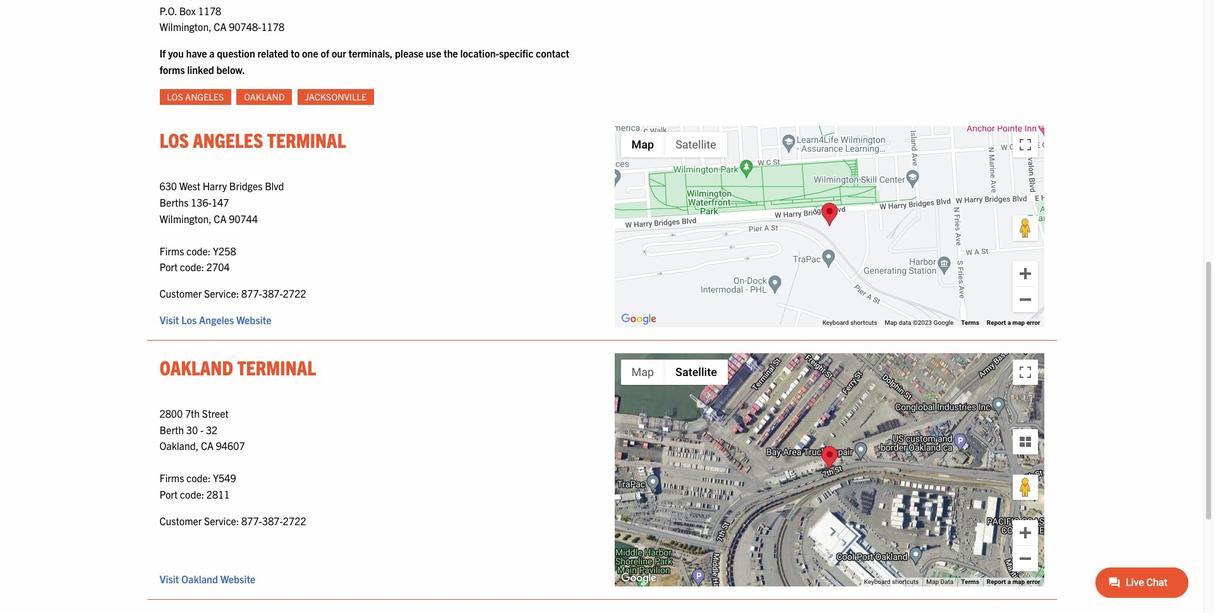 Task type: locate. For each thing, give the bounding box(es) containing it.
0 vertical spatial ca
[[214, 20, 227, 33]]

877-
[[241, 287, 262, 300], [241, 514, 262, 527]]

1 vertical spatial port
[[160, 488, 178, 501]]

wilmington, inside p.o. box 1178 wilmington, ca 90748-1178
[[160, 20, 212, 33]]

1 vertical spatial keyboard shortcuts
[[864, 579, 919, 586]]

1 wilmington, from the top
[[160, 20, 212, 33]]

wilmington, down 'box'
[[160, 20, 212, 33]]

keyboard
[[823, 319, 849, 326], [864, 579, 891, 586]]

customer
[[160, 287, 202, 300], [160, 514, 202, 527]]

angeles down linked
[[185, 91, 224, 103]]

keyboard shortcuts button
[[823, 318, 878, 327], [864, 578, 919, 587]]

1 error from the top
[[1027, 319, 1041, 326]]

1 report from the top
[[987, 319, 1006, 326]]

2800
[[160, 407, 183, 420]]

service: down '2704'
[[204, 287, 239, 300]]

1 vertical spatial terms
[[962, 579, 980, 586]]

94607
[[216, 439, 245, 452]]

0 vertical spatial 1178
[[198, 4, 221, 17]]

code:
[[186, 244, 211, 257], [180, 261, 204, 273], [186, 472, 211, 484], [180, 488, 204, 501]]

customer down firms code:  y258 port code:  2704
[[160, 287, 202, 300]]

angeles up 'harry'
[[193, 127, 263, 152]]

map
[[632, 138, 654, 151], [885, 319, 898, 326], [632, 365, 654, 378], [927, 579, 939, 586]]

keyboard shortcuts button for terms link associated with first the report a map error link from the top of the page
[[823, 318, 878, 327]]

shortcuts left map data
[[892, 579, 919, 586]]

1 horizontal spatial keyboard
[[864, 579, 891, 586]]

google image
[[618, 311, 660, 327], [618, 570, 660, 587]]

1178 up "related"
[[261, 20, 285, 33]]

877- for angeles
[[241, 287, 262, 300]]

1 report a map error from the top
[[987, 319, 1041, 326]]

2 customer service: 877-387-2722 from the top
[[160, 514, 306, 527]]

terms link right google
[[962, 319, 980, 326]]

los angeles link
[[160, 89, 231, 105]]

main content containing los angeles terminal
[[147, 0, 1179, 613]]

1 port from the top
[[160, 261, 178, 273]]

terms
[[962, 319, 980, 326], [962, 579, 980, 586]]

service: down the 2811
[[204, 514, 239, 527]]

menu bar for los angeles terminal
[[621, 132, 727, 157]]

keyboard shortcuts left data
[[823, 319, 878, 326]]

los down firms code:  y258 port code:  2704
[[181, 313, 197, 326]]

1 vertical spatial error
[[1027, 579, 1041, 586]]

map button
[[621, 132, 665, 157], [621, 359, 665, 385]]

shortcuts
[[851, 319, 878, 326], [892, 579, 919, 586]]

1 vertical spatial 1178
[[261, 20, 285, 33]]

1178
[[198, 4, 221, 17], [261, 20, 285, 33]]

1 firms from the top
[[160, 244, 184, 257]]

oakland for oakland
[[244, 91, 285, 103]]

0 vertical spatial customer service: 877-387-2722
[[160, 287, 306, 300]]

linked
[[187, 63, 214, 76]]

keyboard shortcuts
[[823, 319, 878, 326], [864, 579, 919, 586]]

2 menu bar from the top
[[621, 359, 728, 385]]

wilmington,
[[160, 20, 212, 33], [160, 212, 212, 225]]

1 vertical spatial report a map error
[[987, 579, 1041, 586]]

877- for terminal
[[241, 514, 262, 527]]

terms link
[[962, 319, 980, 326], [962, 579, 980, 586]]

angeles for los angeles
[[185, 91, 224, 103]]

specific
[[499, 47, 534, 59]]

service:
[[204, 287, 239, 300], [204, 514, 239, 527]]

customer service: 877-387-2722 down the 2811
[[160, 514, 306, 527]]

90748-
[[229, 20, 261, 33]]

2 2722 from the top
[[283, 514, 306, 527]]

1 customer service: 877-387-2722 from the top
[[160, 287, 306, 300]]

1 vertical spatial 387-
[[262, 514, 283, 527]]

los inside los angeles link
[[167, 91, 183, 103]]

terminal
[[267, 127, 346, 152], [237, 354, 316, 379]]

0 vertical spatial map
[[1013, 319, 1025, 326]]

keyboard shortcuts button left map data button
[[864, 578, 919, 587]]

menu bar for oakland terminal
[[621, 359, 728, 385]]

oakland for oakland terminal
[[160, 354, 233, 379]]

0 vertical spatial terms link
[[962, 319, 980, 326]]

1 vertical spatial website
[[220, 573, 256, 585]]

0 horizontal spatial shortcuts
[[851, 319, 878, 326]]

1 google image from the top
[[618, 311, 660, 327]]

keyboard shortcuts for second the report a map error link terms link
[[864, 579, 919, 586]]

map inside button
[[927, 579, 939, 586]]

angeles
[[185, 91, 224, 103], [193, 127, 263, 152], [199, 313, 234, 326]]

keyboard shortcuts button left data
[[823, 318, 878, 327]]

1 vertical spatial keyboard
[[864, 579, 891, 586]]

port for oakland terminal
[[160, 488, 178, 501]]

1 service: from the top
[[204, 287, 239, 300]]

report for first the report a map error link from the top of the page
[[987, 319, 1006, 326]]

oakland inside 'link'
[[244, 91, 285, 103]]

1 vertical spatial satellite button
[[665, 359, 728, 385]]

report
[[987, 319, 1006, 326], [987, 579, 1006, 586]]

1 customer from the top
[[160, 287, 202, 300]]

los down "forms"
[[167, 91, 183, 103]]

ca inside the 630 west harry bridges blvd berths 136-147 wilmington, ca 90744
[[214, 212, 227, 225]]

map region
[[531, 80, 1179, 404], [569, 272, 1055, 596]]

the
[[444, 47, 458, 59]]

2 satellite from the top
[[676, 365, 717, 378]]

1 terms link from the top
[[962, 319, 980, 326]]

1 vertical spatial ca
[[214, 212, 227, 225]]

1 vertical spatial 877-
[[241, 514, 262, 527]]

0 vertical spatial a
[[209, 47, 215, 59]]

wilmington, down "berths" on the left top of the page
[[160, 212, 212, 225]]

customer service: 877-387-2722
[[160, 287, 306, 300], [160, 514, 306, 527]]

2 terms link from the top
[[962, 579, 980, 586]]

our
[[332, 47, 346, 59]]

2 report a map error link from the top
[[987, 579, 1041, 586]]

0 vertical spatial report
[[987, 319, 1006, 326]]

0 horizontal spatial keyboard
[[823, 319, 849, 326]]

satellite button
[[665, 132, 727, 157], [665, 359, 728, 385]]

2 visit from the top
[[160, 573, 179, 585]]

0 vertical spatial website
[[236, 313, 272, 326]]

2 vertical spatial oakland
[[181, 573, 218, 585]]

0 vertical spatial customer
[[160, 287, 202, 300]]

menu bar
[[621, 132, 727, 157], [621, 359, 728, 385]]

harry
[[203, 180, 227, 192]]

30
[[186, 423, 198, 436]]

report right google
[[987, 319, 1006, 326]]

terms for second the report a map error link terms link
[[962, 579, 980, 586]]

2 firms from the top
[[160, 472, 184, 484]]

map for second the report a map error link
[[1013, 579, 1025, 586]]

port left '2704'
[[160, 261, 178, 273]]

0 vertical spatial 877-
[[241, 287, 262, 300]]

firms code:  y258 port code:  2704
[[160, 244, 236, 273]]

2 report from the top
[[987, 579, 1006, 586]]

map
[[1013, 319, 1025, 326], [1013, 579, 1025, 586]]

0 vertical spatial satellite button
[[665, 132, 727, 157]]

2811
[[207, 488, 230, 501]]

0 vertical spatial shortcuts
[[851, 319, 878, 326]]

0 vertical spatial keyboard shortcuts
[[823, 319, 878, 326]]

forms
[[160, 63, 185, 76]]

0 vertical spatial port
[[160, 261, 178, 273]]

customer down firms code:  y549 port code:  2811
[[160, 514, 202, 527]]

code: up the 2811
[[186, 472, 211, 484]]

1 vertical spatial map
[[1013, 579, 1025, 586]]

630
[[160, 180, 177, 192]]

0 vertical spatial 387-
[[262, 287, 283, 300]]

los up 630
[[160, 127, 189, 152]]

-
[[200, 423, 204, 436]]

1 vertical spatial a
[[1008, 319, 1011, 326]]

0 vertical spatial report a map error link
[[987, 319, 1041, 326]]

map data button
[[927, 578, 954, 587]]

0 vertical spatial oakland
[[244, 91, 285, 103]]

1 vertical spatial terms link
[[962, 579, 980, 586]]

ca
[[214, 20, 227, 33], [214, 212, 227, 225], [201, 439, 214, 452]]

0 vertical spatial error
[[1027, 319, 1041, 326]]

0 horizontal spatial 1178
[[198, 4, 221, 17]]

terms for terms link associated with first the report a map error link from the top of the page
[[962, 319, 980, 326]]

firms down "berths" on the left top of the page
[[160, 244, 184, 257]]

code: left the 2811
[[180, 488, 204, 501]]

1 vertical spatial satellite
[[676, 365, 717, 378]]

terms link right data
[[962, 579, 980, 586]]

0 vertical spatial satellite
[[676, 138, 716, 151]]

2 customer from the top
[[160, 514, 202, 527]]

1 vertical spatial shortcuts
[[892, 579, 919, 586]]

a for second the report a map error link
[[1008, 579, 1011, 586]]

2 wilmington, from the top
[[160, 212, 212, 225]]

ca left 90748-
[[214, 20, 227, 33]]

angeles up the oakland terminal
[[199, 313, 234, 326]]

1178 right 'box'
[[198, 4, 221, 17]]

1 satellite button from the top
[[665, 132, 727, 157]]

ca down 147
[[214, 212, 227, 225]]

1 horizontal spatial shortcuts
[[892, 579, 919, 586]]

customer service: 877-387-2722 down '2704'
[[160, 287, 306, 300]]

keyboard shortcuts left map data
[[864, 579, 919, 586]]

0 vertical spatial 2722
[[283, 287, 306, 300]]

firms down oakland, on the left bottom of the page
[[160, 472, 184, 484]]

2 error from the top
[[1027, 579, 1041, 586]]

report right data
[[987, 579, 1006, 586]]

0 vertical spatial service:
[[204, 287, 239, 300]]

firms
[[160, 244, 184, 257], [160, 472, 184, 484]]

1 vertical spatial oakland
[[160, 354, 233, 379]]

terms right google
[[962, 319, 980, 326]]

1 vertical spatial keyboard shortcuts button
[[864, 578, 919, 587]]

1 vertical spatial customer service: 877-387-2722
[[160, 514, 306, 527]]

0 vertical spatial terms
[[962, 319, 980, 326]]

1 vertical spatial 2722
[[283, 514, 306, 527]]

1 vertical spatial menu bar
[[621, 359, 728, 385]]

1 vertical spatial report
[[987, 579, 1006, 586]]

below.
[[216, 63, 245, 76]]

keyboard shortcuts for terms link associated with first the report a map error link from the top of the page
[[823, 319, 878, 326]]

1 387- from the top
[[262, 287, 283, 300]]

visit
[[160, 313, 179, 326], [160, 573, 179, 585]]

0 vertical spatial visit
[[160, 313, 179, 326]]

error for first the report a map error link from the top of the page
[[1027, 319, 1041, 326]]

2 vertical spatial ca
[[201, 439, 214, 452]]

error
[[1027, 319, 1041, 326], [1027, 579, 1041, 586]]

port inside firms code:  y549 port code:  2811
[[160, 488, 178, 501]]

0 vertical spatial angeles
[[185, 91, 224, 103]]

to
[[291, 47, 300, 59]]

shortcuts left data
[[851, 319, 878, 326]]

los
[[167, 91, 183, 103], [160, 127, 189, 152], [181, 313, 197, 326]]

2800 7th street berth 30 - 32 oakland, ca 94607
[[160, 407, 245, 452]]

1 vertical spatial map button
[[621, 359, 665, 385]]

satellite for los angeles terminal
[[676, 138, 716, 151]]

1 vertical spatial wilmington,
[[160, 212, 212, 225]]

2722 for angeles
[[283, 287, 306, 300]]

0 vertical spatial firms
[[160, 244, 184, 257]]

map data
[[927, 579, 954, 586]]

los angeles
[[167, 91, 224, 103]]

1 vertical spatial google image
[[618, 570, 660, 587]]

related
[[258, 47, 289, 59]]

a
[[209, 47, 215, 59], [1008, 319, 1011, 326], [1008, 579, 1011, 586]]

1 menu bar from the top
[[621, 132, 727, 157]]

2 satellite button from the top
[[665, 359, 728, 385]]

port left the 2811
[[160, 488, 178, 501]]

1 vertical spatial firms
[[160, 472, 184, 484]]

136-
[[191, 196, 212, 209]]

1 vertical spatial angeles
[[193, 127, 263, 152]]

2 vertical spatial a
[[1008, 579, 1011, 586]]

firms inside firms code:  y258 port code:  2704
[[160, 244, 184, 257]]

satellite
[[676, 138, 716, 151], [676, 365, 717, 378]]

2 terms from the top
[[962, 579, 980, 586]]

2 map button from the top
[[621, 359, 665, 385]]

oakland
[[244, 91, 285, 103], [160, 354, 233, 379], [181, 573, 218, 585]]

ca down 32
[[201, 439, 214, 452]]

1 map button from the top
[[621, 132, 665, 157]]

jacksonville
[[305, 91, 367, 103]]

bridges
[[229, 180, 263, 192]]

387-
[[262, 287, 283, 300], [262, 514, 283, 527]]

port
[[160, 261, 178, 273], [160, 488, 178, 501]]

2 877- from the top
[[241, 514, 262, 527]]

1 vertical spatial customer
[[160, 514, 202, 527]]

0 vertical spatial keyboard shortcuts button
[[823, 318, 878, 327]]

147
[[212, 196, 229, 209]]

0 vertical spatial wilmington,
[[160, 20, 212, 33]]

1 vertical spatial los
[[160, 127, 189, 152]]

2 port from the top
[[160, 488, 178, 501]]

port inside firms code:  y258 port code:  2704
[[160, 261, 178, 273]]

1 877- from the top
[[241, 287, 262, 300]]

if you have a question related to one of our terminals, please use the location-specific contact forms linked below.
[[160, 47, 570, 76]]

firms inside firms code:  y549 port code:  2811
[[160, 472, 184, 484]]

please
[[395, 47, 424, 59]]

report for second the report a map error link
[[987, 579, 1006, 586]]

report a map error link
[[987, 319, 1041, 326], [987, 579, 1041, 586]]

2 map from the top
[[1013, 579, 1025, 586]]

terms right data
[[962, 579, 980, 586]]

0 vertical spatial google image
[[618, 311, 660, 327]]

report a map error
[[987, 319, 1041, 326], [987, 579, 1041, 586]]

2722
[[283, 287, 306, 300], [283, 514, 306, 527]]

0 vertical spatial los
[[167, 91, 183, 103]]

map button for los angeles terminal
[[621, 132, 665, 157]]

1 visit from the top
[[160, 313, 179, 326]]

1 terms from the top
[[962, 319, 980, 326]]

1 2722 from the top
[[283, 287, 306, 300]]

main content
[[147, 0, 1179, 613]]

0 vertical spatial menu bar
[[621, 132, 727, 157]]

website
[[236, 313, 272, 326], [220, 573, 256, 585]]

2 service: from the top
[[204, 514, 239, 527]]

1 vertical spatial visit
[[160, 573, 179, 585]]

0 vertical spatial map button
[[621, 132, 665, 157]]

1 map from the top
[[1013, 319, 1025, 326]]

service: for terminal
[[204, 514, 239, 527]]

2 387- from the top
[[262, 514, 283, 527]]

1 satellite from the top
[[676, 138, 716, 151]]

0 vertical spatial report a map error
[[987, 319, 1041, 326]]

1 vertical spatial service:
[[204, 514, 239, 527]]

1 vertical spatial report a map error link
[[987, 579, 1041, 586]]



Task type: vqa. For each thing, say whether or not it's contained in the screenshot.
first Satellite from the bottom of the page
yes



Task type: describe. For each thing, give the bounding box(es) containing it.
terms link for second the report a map error link
[[962, 579, 980, 586]]

2 vertical spatial los
[[181, 313, 197, 326]]

1 report a map error link from the top
[[987, 319, 1041, 326]]

berth
[[160, 423, 184, 436]]

satellite button for los angeles terminal
[[665, 132, 727, 157]]

2 report a map error from the top
[[987, 579, 1041, 586]]

map data ©2023 google
[[885, 319, 954, 326]]

2704
[[207, 261, 230, 273]]

oakland,
[[160, 439, 199, 452]]

los for los angeles
[[167, 91, 183, 103]]

data
[[899, 319, 912, 326]]

angeles for los angeles terminal
[[193, 127, 263, 152]]

customer for los
[[160, 287, 202, 300]]

if
[[160, 47, 166, 59]]

shortcuts for second the report a map error link
[[892, 579, 919, 586]]

2722 for terminal
[[283, 514, 306, 527]]

jacksonville link
[[298, 89, 374, 105]]

firms for los angeles terminal
[[160, 244, 184, 257]]

los for los angeles terminal
[[160, 127, 189, 152]]

p.o.
[[160, 4, 177, 17]]

data
[[941, 579, 954, 586]]

ca inside p.o. box 1178 wilmington, ca 90748-1178
[[214, 20, 227, 33]]

customer service: 877-387-2722 for terminal
[[160, 514, 306, 527]]

oakland link
[[237, 89, 292, 105]]

firms for oakland terminal
[[160, 472, 184, 484]]

customer service: 877-387-2722 for angeles
[[160, 287, 306, 300]]

map for first the report a map error link from the top of the page
[[1013, 319, 1025, 326]]

0 vertical spatial terminal
[[267, 127, 346, 152]]

terms link for first the report a map error link from the top of the page
[[962, 319, 980, 326]]

visit for oakland terminal
[[160, 573, 179, 585]]

satellite for oakland terminal
[[676, 365, 717, 378]]

of
[[321, 47, 329, 59]]

satellite button for oakland terminal
[[665, 359, 728, 385]]

visit for los angeles terminal
[[160, 313, 179, 326]]

location-
[[460, 47, 499, 59]]

oakland terminal
[[160, 354, 316, 379]]

you
[[168, 47, 184, 59]]

use
[[426, 47, 441, 59]]

customer for oakland
[[160, 514, 202, 527]]

one
[[302, 47, 318, 59]]

7th
[[185, 407, 200, 420]]

port for los angeles terminal
[[160, 261, 178, 273]]

1 horizontal spatial 1178
[[261, 20, 285, 33]]

p.o. box 1178 wilmington, ca 90748-1178
[[160, 4, 285, 33]]

west
[[179, 180, 200, 192]]

map button for oakland terminal
[[621, 359, 665, 385]]

a for first the report a map error link from the top of the page
[[1008, 319, 1011, 326]]

contact
[[536, 47, 570, 59]]

y258
[[213, 244, 236, 257]]

map region for oakland terminal
[[569, 272, 1055, 596]]

visit los angeles website
[[160, 313, 272, 326]]

blvd
[[265, 180, 284, 192]]

y549
[[213, 472, 236, 484]]

berths
[[160, 196, 189, 209]]

visit oakland website
[[160, 573, 256, 585]]

have
[[186, 47, 207, 59]]

code: up '2704'
[[186, 244, 211, 257]]

visit los angeles website link
[[160, 313, 272, 326]]

error for second the report a map error link
[[1027, 579, 1041, 586]]

question
[[217, 47, 255, 59]]

90744
[[229, 212, 258, 225]]

firms code:  y549 port code:  2811
[[160, 472, 236, 501]]

code: left '2704'
[[180, 261, 204, 273]]

shortcuts for first the report a map error link from the top of the page
[[851, 319, 878, 326]]

2 google image from the top
[[618, 570, 660, 587]]

service: for angeles
[[204, 287, 239, 300]]

keyboard shortcuts button for second the report a map error link terms link
[[864, 578, 919, 587]]

los angeles terminal
[[160, 127, 346, 152]]

387- for terminal
[[262, 514, 283, 527]]

32
[[206, 423, 218, 436]]

street
[[202, 407, 229, 420]]

630 west harry bridges blvd berths 136-147 wilmington, ca 90744
[[160, 180, 284, 225]]

map region for los angeles terminal
[[531, 80, 1179, 404]]

387- for angeles
[[262, 287, 283, 300]]

terminals,
[[349, 47, 393, 59]]

box
[[179, 4, 196, 17]]

©2023
[[913, 319, 932, 326]]

google
[[934, 319, 954, 326]]

1 vertical spatial terminal
[[237, 354, 316, 379]]

0 vertical spatial keyboard
[[823, 319, 849, 326]]

2 vertical spatial angeles
[[199, 313, 234, 326]]

wilmington, inside the 630 west harry bridges blvd berths 136-147 wilmington, ca 90744
[[160, 212, 212, 225]]

visit oakland website link
[[160, 573, 256, 585]]

a inside if you have a question related to one of our terminals, please use the location-specific contact forms linked below.
[[209, 47, 215, 59]]

ca inside 2800 7th street berth 30 - 32 oakland, ca 94607
[[201, 439, 214, 452]]



